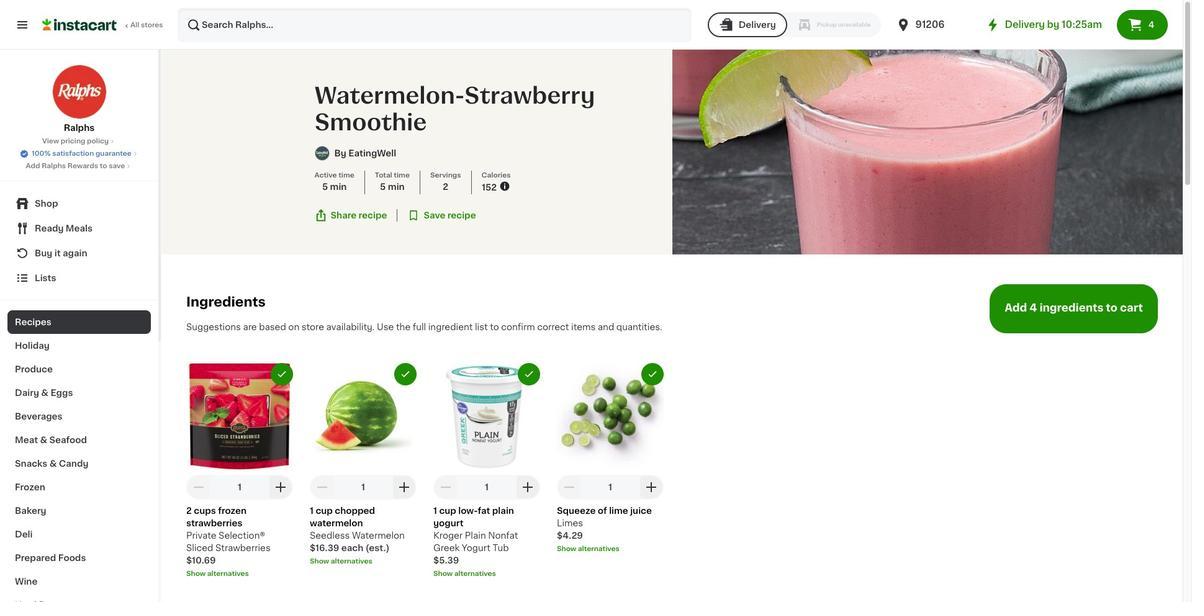 Task type: vqa. For each thing, say whether or not it's contained in the screenshot.
the hours
no



Task type: describe. For each thing, give the bounding box(es) containing it.
show inside 2 cups frozen strawberries private selection® sliced strawberries $10.69 show alternatives
[[186, 571, 206, 578]]

add 4 ingredients to cart button
[[990, 285, 1159, 333]]

100% satisfaction guarantee
[[32, 150, 132, 157]]

pricing
[[61, 138, 85, 145]]

chopped
[[335, 507, 375, 515]]

unselect item image for squeeze of lime juice
[[647, 369, 658, 380]]

4 button
[[1118, 10, 1168, 40]]

servings
[[430, 172, 461, 179]]

deli
[[15, 531, 33, 539]]

candy
[[59, 460, 89, 468]]

lists link
[[7, 266, 151, 291]]

& for meat
[[40, 436, 47, 445]]

save
[[424, 211, 446, 220]]

holiday link
[[7, 334, 151, 358]]

all stores
[[130, 22, 163, 29]]

2 vertical spatial to
[[490, 323, 499, 332]]

watermelon
[[310, 519, 363, 528]]

by
[[1048, 20, 1060, 29]]

5 for active time 5 min
[[322, 183, 328, 192]]

greek
[[434, 544, 460, 553]]

ingredients
[[1040, 303, 1104, 313]]

1 inside 1 cup chopped watermelon seedless watermelon $16.39 each (est.) show alternatives
[[310, 507, 314, 515]]

dairy
[[15, 389, 39, 398]]

watermelon-strawberry smoothie
[[315, 85, 595, 134]]

lime
[[609, 507, 629, 515]]

ingredients
[[186, 296, 266, 309]]

bakery
[[15, 507, 46, 516]]

share recipe
[[331, 211, 387, 220]]

lists
[[35, 274, 56, 283]]

decrement quantity image for 2 cups frozen strawberries
[[191, 480, 206, 495]]

91206 button
[[896, 7, 971, 42]]

show alternatives button for alternatives
[[557, 545, 664, 555]]

buy
[[35, 249, 52, 258]]

(est.)
[[366, 544, 390, 553]]

confirm
[[501, 323, 535, 332]]

2 inside 2 cups frozen strawberries private selection® sliced strawberries $10.69 show alternatives
[[186, 507, 192, 515]]

save recipe
[[424, 211, 476, 220]]

full
[[413, 323, 426, 332]]

wine link
[[7, 570, 151, 594]]

min for active time 5 min
[[330, 183, 347, 192]]

seedless
[[310, 532, 350, 540]]

the
[[396, 323, 411, 332]]

0 horizontal spatial 4
[[1030, 303, 1038, 313]]

shop link
[[7, 191, 151, 216]]

show alternatives button for plain
[[434, 570, 540, 579]]

alternatives inside 1 cup low-fat plain yogurt kroger plain nonfat greek yogurt tub $5.39 show alternatives
[[455, 571, 496, 578]]

private
[[186, 532, 216, 540]]

decrement quantity image for 1 cup low-fat plain yogurt
[[439, 480, 453, 495]]

meat
[[15, 436, 38, 445]]

ingredient
[[428, 323, 473, 332]]

1 cup low-fat plain yogurt kroger plain nonfat greek yogurt tub $5.39 show alternatives
[[434, 507, 518, 578]]

show alternatives button for each
[[310, 557, 417, 567]]

increment quantity image for squeeze of lime juice
[[644, 480, 659, 495]]

use
[[377, 323, 394, 332]]

add ralphs rewards to save
[[26, 163, 125, 170]]

share
[[331, 211, 357, 220]]

suggestions are based on store availability. use the full ingredient list to confirm correct items and quantities.
[[186, 323, 663, 332]]

seafood
[[49, 436, 87, 445]]

ralphs logo image
[[52, 65, 107, 119]]

delivery for delivery by 10:25am
[[1005, 20, 1045, 29]]

frozen
[[218, 507, 247, 515]]

correct
[[537, 323, 569, 332]]

frozen
[[15, 483, 45, 492]]

save
[[109, 163, 125, 170]]

by
[[335, 149, 347, 158]]

add ralphs rewards to save link
[[26, 162, 133, 171]]

ready meals button
[[7, 216, 151, 241]]

items
[[572, 323, 596, 332]]

all stores link
[[42, 7, 164, 42]]

& for snacks
[[50, 460, 57, 468]]

0 vertical spatial ralphs
[[64, 124, 95, 132]]

suggestions
[[186, 323, 241, 332]]

$16.39
[[310, 544, 339, 553]]

add for add 4 ingredients to cart
[[1005, 303, 1028, 313]]

1 for lime
[[609, 483, 612, 492]]

snacks & candy link
[[7, 452, 151, 476]]

snacks & candy
[[15, 460, 89, 468]]

sliced
[[186, 544, 213, 553]]

152
[[482, 183, 497, 192]]

unselect item image for 1 cup low-fat plain yogurt
[[524, 369, 535, 380]]

recipe for share recipe
[[359, 211, 387, 220]]

rewards
[[68, 163, 98, 170]]

1 cup chopped watermelon seedless watermelon $16.39 each (est.) show alternatives
[[310, 507, 405, 565]]

quantities.
[[617, 323, 663, 332]]

1 for chopped
[[362, 483, 365, 492]]

cart
[[1121, 303, 1144, 313]]

show inside 1 cup chopped watermelon seedless watermelon $16.39 each (est.) show alternatives
[[310, 558, 329, 565]]

alternatives inside squeeze of lime juice limes $4.29 show alternatives
[[578, 546, 620, 553]]

meat & seafood
[[15, 436, 87, 445]]

satisfaction
[[52, 150, 94, 157]]

on
[[288, 323, 300, 332]]

each
[[342, 544, 364, 553]]

min for total time 5 min
[[388, 183, 405, 192]]

prepared foods
[[15, 554, 86, 563]]

it
[[55, 249, 61, 258]]

again
[[63, 249, 87, 258]]

of
[[598, 507, 607, 515]]

3 product group from the left
[[434, 363, 540, 579]]



Task type: locate. For each thing, give the bounding box(es) containing it.
increment quantity image up juice
[[644, 480, 659, 495]]

juice
[[631, 507, 652, 515]]

0 vertical spatial &
[[41, 389, 48, 398]]

5 inside active time 5 min
[[322, 183, 328, 192]]

0 horizontal spatial 2
[[186, 507, 192, 515]]

eggs
[[51, 389, 73, 398]]

increment quantity image left decrement quantity icon
[[521, 480, 535, 495]]

bakery link
[[7, 499, 151, 523]]

cup for low-
[[439, 507, 456, 515]]

delivery inside "delivery" button
[[739, 20, 776, 29]]

time right total
[[394, 172, 410, 179]]

1 min from the left
[[330, 183, 347, 192]]

time for active time 5 min
[[339, 172, 355, 179]]

ready
[[35, 224, 64, 233]]

1 up frozen
[[238, 483, 242, 492]]

2 cups frozen strawberries private selection® sliced strawberries $10.69 show alternatives
[[186, 507, 271, 578]]

decrement quantity image up watermelon
[[315, 480, 330, 495]]

plain
[[465, 532, 486, 540]]

cup for chopped
[[316, 507, 333, 515]]

show down $5.39 on the bottom left of the page
[[434, 571, 453, 578]]

ready meals link
[[7, 216, 151, 241]]

2 5 from the left
[[380, 183, 386, 192]]

active time 5 min
[[315, 172, 355, 192]]

1 for low-
[[485, 483, 489, 492]]

add left ingredients
[[1005, 303, 1028, 313]]

meals
[[66, 224, 93, 233]]

recipe inside save recipe button
[[448, 211, 476, 220]]

1 horizontal spatial to
[[490, 323, 499, 332]]

shop
[[35, 199, 58, 208]]

1 horizontal spatial increment quantity image
[[521, 480, 535, 495]]

alternatives inside 2 cups frozen strawberries private selection® sliced strawberries $10.69 show alternatives
[[207, 571, 249, 578]]

recipe inside share recipe button
[[359, 211, 387, 220]]

0 horizontal spatial increment quantity image
[[397, 480, 412, 495]]

increment quantity image up watermelon
[[397, 480, 412, 495]]

0 horizontal spatial add
[[26, 163, 40, 170]]

prepared
[[15, 554, 56, 563]]

recipe right share
[[359, 211, 387, 220]]

to left cart
[[1107, 303, 1118, 313]]

1 unselect item image from the left
[[400, 369, 411, 380]]

decrement quantity image up yogurt
[[439, 480, 453, 495]]

cups
[[194, 507, 216, 515]]

1 increment quantity image from the left
[[397, 480, 412, 495]]

3 increment quantity image from the left
[[644, 480, 659, 495]]

beverages
[[15, 412, 62, 421]]

2 horizontal spatial decrement quantity image
[[439, 480, 453, 495]]

watermelon
[[352, 532, 405, 540]]

calories
[[482, 172, 511, 179]]

2 inside servings 2
[[443, 183, 449, 192]]

1 up fat
[[485, 483, 489, 492]]

increment quantity image for 1 cup chopped watermelon
[[397, 480, 412, 495]]

alternatives down strawberries
[[207, 571, 249, 578]]

alternatives down each
[[331, 558, 373, 565]]

2 product group from the left
[[310, 363, 417, 567]]

2 left cups
[[186, 507, 192, 515]]

frozen link
[[7, 476, 151, 499]]

1 product group from the left
[[186, 363, 293, 579]]

smoothie
[[315, 112, 427, 134]]

alternatives inside 1 cup chopped watermelon seedless watermelon $16.39 each (est.) show alternatives
[[331, 558, 373, 565]]

show alternatives button down of
[[557, 545, 664, 555]]

91206
[[916, 20, 945, 29]]

1 horizontal spatial recipe
[[448, 211, 476, 220]]

decrement quantity image
[[191, 480, 206, 495], [315, 480, 330, 495], [439, 480, 453, 495]]

100%
[[32, 150, 51, 157]]

view pricing policy link
[[42, 137, 116, 147]]

0 horizontal spatial time
[[339, 172, 355, 179]]

ready meals
[[35, 224, 93, 233]]

to left save
[[100, 163, 107, 170]]

2 down servings
[[443, 183, 449, 192]]

2
[[443, 183, 449, 192], [186, 507, 192, 515]]

decrement quantity image for 1 cup chopped watermelon
[[315, 480, 330, 495]]

cup up yogurt
[[439, 507, 456, 515]]

1 5 from the left
[[322, 183, 328, 192]]

1 horizontal spatial 4
[[1149, 20, 1155, 29]]

strawberries
[[216, 544, 271, 553]]

time for total time 5 min
[[394, 172, 410, 179]]

1 for frozen
[[238, 483, 242, 492]]

2 horizontal spatial increment quantity image
[[644, 480, 659, 495]]

2 recipe from the left
[[448, 211, 476, 220]]

fat
[[478, 507, 490, 515]]

0 horizontal spatial unselect item image
[[400, 369, 411, 380]]

cup up watermelon
[[316, 507, 333, 515]]

0 vertical spatial 4
[[1149, 20, 1155, 29]]

1 vertical spatial &
[[40, 436, 47, 445]]

min down total
[[388, 183, 405, 192]]

to right list on the bottom of the page
[[490, 323, 499, 332]]

0 horizontal spatial min
[[330, 183, 347, 192]]

unselect item image down the confirm
[[524, 369, 535, 380]]

unselect item image down quantities.
[[647, 369, 658, 380]]

$4.29
[[557, 532, 583, 540]]

unselect item image for 2 cups frozen strawberries
[[276, 369, 288, 380]]

delivery inside delivery by 10:25am link
[[1005, 20, 1045, 29]]

5 inside total time 5 min
[[380, 183, 386, 192]]

strawberry
[[465, 85, 595, 107]]

1 horizontal spatial 5
[[380, 183, 386, 192]]

selection®
[[219, 532, 265, 540]]

0 vertical spatial to
[[100, 163, 107, 170]]

1 up watermelon
[[310, 507, 314, 515]]

1 decrement quantity image from the left
[[191, 480, 206, 495]]

unselect item image
[[400, 369, 411, 380], [524, 369, 535, 380]]

1 time from the left
[[339, 172, 355, 179]]

0 horizontal spatial to
[[100, 163, 107, 170]]

foods
[[58, 554, 86, 563]]

10:25am
[[1062, 20, 1103, 29]]

show alternatives button for strawberries
[[186, 570, 293, 579]]

nonfat
[[488, 532, 518, 540]]

2 horizontal spatial to
[[1107, 303, 1118, 313]]

to for ingredients
[[1107, 303, 1118, 313]]

show inside 1 cup low-fat plain yogurt kroger plain nonfat greek yogurt tub $5.39 show alternatives
[[434, 571, 453, 578]]

ralphs link
[[52, 65, 107, 134]]

squeeze
[[557, 507, 596, 515]]

1 vertical spatial ralphs
[[42, 163, 66, 170]]

kroger
[[434, 532, 463, 540]]

& left candy
[[50, 460, 57, 468]]

produce link
[[7, 358, 151, 381]]

recipe right save
[[448, 211, 476, 220]]

0 horizontal spatial cup
[[316, 507, 333, 515]]

None search field
[[178, 7, 692, 42]]

0 horizontal spatial unselect item image
[[276, 369, 288, 380]]

2 time from the left
[[394, 172, 410, 179]]

beverages link
[[7, 405, 151, 429]]

1 horizontal spatial unselect item image
[[647, 369, 658, 380]]

recipes link
[[7, 311, 151, 334]]

all
[[130, 22, 139, 29]]

2 unselect item image from the left
[[524, 369, 535, 380]]

5 down active
[[322, 183, 328, 192]]

2 cup from the left
[[439, 507, 456, 515]]

availability.
[[326, 323, 375, 332]]

&
[[41, 389, 48, 398], [40, 436, 47, 445], [50, 460, 57, 468]]

tub
[[493, 544, 509, 553]]

1 up chopped
[[362, 483, 365, 492]]

prepared foods link
[[7, 547, 151, 570]]

add for add ralphs rewards to save
[[26, 163, 40, 170]]

show inside squeeze of lime juice limes $4.29 show alternatives
[[557, 546, 577, 553]]

product group
[[186, 363, 293, 579], [310, 363, 417, 567], [434, 363, 540, 579], [557, 363, 664, 555]]

instacart logo image
[[42, 17, 117, 32]]

& for dairy
[[41, 389, 48, 398]]

strawberries
[[186, 519, 243, 528]]

5 down total
[[380, 183, 386, 192]]

decrement quantity image up cups
[[191, 480, 206, 495]]

time inside active time 5 min
[[339, 172, 355, 179]]

1 recipe from the left
[[359, 211, 387, 220]]

decrement quantity image
[[562, 480, 577, 495]]

$10.69
[[186, 556, 216, 565]]

increment quantity image
[[397, 480, 412, 495], [521, 480, 535, 495], [644, 480, 659, 495]]

1 vertical spatial 4
[[1030, 303, 1038, 313]]

1 horizontal spatial cup
[[439, 507, 456, 515]]

1 unselect item image from the left
[[276, 369, 288, 380]]

0 horizontal spatial 5
[[322, 183, 328, 192]]

ralphs
[[64, 124, 95, 132], [42, 163, 66, 170]]

1 horizontal spatial time
[[394, 172, 410, 179]]

0 horizontal spatial recipe
[[359, 211, 387, 220]]

cup inside 1 cup chopped watermelon seedless watermelon $16.39 each (est.) show alternatives
[[316, 507, 333, 515]]

total time 5 min
[[375, 172, 410, 192]]

4
[[1149, 20, 1155, 29], [1030, 303, 1038, 313]]

show alternatives button down each
[[310, 557, 417, 567]]

1 horizontal spatial 2
[[443, 183, 449, 192]]

show alternatives button down yogurt
[[434, 570, 540, 579]]

min inside total time 5 min
[[388, 183, 405, 192]]

1 vertical spatial add
[[1005, 303, 1028, 313]]

are
[[243, 323, 257, 332]]

alternatives down yogurt
[[455, 571, 496, 578]]

unselect item image
[[276, 369, 288, 380], [647, 369, 658, 380]]

buy it again
[[35, 249, 87, 258]]

by eatingwell
[[335, 149, 396, 158]]

show down $10.69 at the bottom left of the page
[[186, 571, 206, 578]]

ralphs up view pricing policy link
[[64, 124, 95, 132]]

unselect item image for 1 cup chopped watermelon
[[400, 369, 411, 380]]

1 inside 1 cup low-fat plain yogurt kroger plain nonfat greek yogurt tub $5.39 show alternatives
[[434, 507, 437, 515]]

1 horizontal spatial unselect item image
[[524, 369, 535, 380]]

service type group
[[708, 12, 881, 37]]

time right active
[[339, 172, 355, 179]]

delivery for delivery
[[739, 20, 776, 29]]

policy
[[87, 138, 109, 145]]

to for rewards
[[100, 163, 107, 170]]

100% satisfaction guarantee button
[[19, 147, 139, 159]]

2 unselect item image from the left
[[647, 369, 658, 380]]

1 cup from the left
[[316, 507, 333, 515]]

1 horizontal spatial min
[[388, 183, 405, 192]]

view pricing policy
[[42, 138, 109, 145]]

1 vertical spatial to
[[1107, 303, 1118, 313]]

time inside total time 5 min
[[394, 172, 410, 179]]

delivery by 10:25am
[[1005, 20, 1103, 29]]

min inside active time 5 min
[[330, 183, 347, 192]]

watermelon-strawberry smoothie image
[[672, 50, 1183, 255]]

add down the 100% on the top left
[[26, 163, 40, 170]]

limes
[[557, 519, 583, 528]]

unselect item image down the
[[400, 369, 411, 380]]

stores
[[141, 22, 163, 29]]

recipes
[[15, 318, 51, 327]]

show down $4.29
[[557, 546, 577, 553]]

store
[[302, 323, 324, 332]]

increment quantity image
[[273, 480, 288, 495]]

0 vertical spatial 2
[[443, 183, 449, 192]]

1 vertical spatial 2
[[186, 507, 192, 515]]

1 horizontal spatial decrement quantity image
[[315, 480, 330, 495]]

eatingwell
[[349, 149, 396, 158]]

0 horizontal spatial delivery
[[739, 20, 776, 29]]

5 for total time 5 min
[[380, 183, 386, 192]]

1 horizontal spatial delivery
[[1005, 20, 1045, 29]]

2 min from the left
[[388, 183, 405, 192]]

increment quantity image for 1 cup low-fat plain yogurt
[[521, 480, 535, 495]]

meat & seafood link
[[7, 429, 151, 452]]

Search field
[[179, 9, 691, 41]]

ralphs down the 100% on the top left
[[42, 163, 66, 170]]

deli link
[[7, 523, 151, 547]]

3 decrement quantity image from the left
[[439, 480, 453, 495]]

0 horizontal spatial decrement quantity image
[[191, 480, 206, 495]]

$5.39
[[434, 556, 459, 565]]

alternatives down $4.29
[[578, 546, 620, 553]]

produce
[[15, 365, 53, 374]]

to inside button
[[1107, 303, 1118, 313]]

1 horizontal spatial add
[[1005, 303, 1028, 313]]

view
[[42, 138, 59, 145]]

wine
[[15, 578, 38, 586]]

show alternatives button down strawberries
[[186, 570, 293, 579]]

& left eggs
[[41, 389, 48, 398]]

recipe for save recipe
[[448, 211, 476, 220]]

based
[[259, 323, 286, 332]]

min down active
[[330, 183, 347, 192]]

2 decrement quantity image from the left
[[315, 480, 330, 495]]

1 up lime
[[609, 483, 612, 492]]

1 up yogurt
[[434, 507, 437, 515]]

plain
[[492, 507, 514, 515]]

2 increment quantity image from the left
[[521, 480, 535, 495]]

add inside button
[[1005, 303, 1028, 313]]

unselect item image down based
[[276, 369, 288, 380]]

total
[[375, 172, 392, 179]]

0 vertical spatial add
[[26, 163, 40, 170]]

cup inside 1 cup low-fat plain yogurt kroger plain nonfat greek yogurt tub $5.39 show alternatives
[[439, 507, 456, 515]]

show down $16.39
[[310, 558, 329, 565]]

2 vertical spatial &
[[50, 460, 57, 468]]

watermelon-
[[315, 85, 465, 107]]

squeeze of lime juice limes $4.29 show alternatives
[[557, 507, 652, 553]]

& right the meat
[[40, 436, 47, 445]]

4 product group from the left
[[557, 363, 664, 555]]

active
[[315, 172, 337, 179]]

snacks
[[15, 460, 47, 468]]



